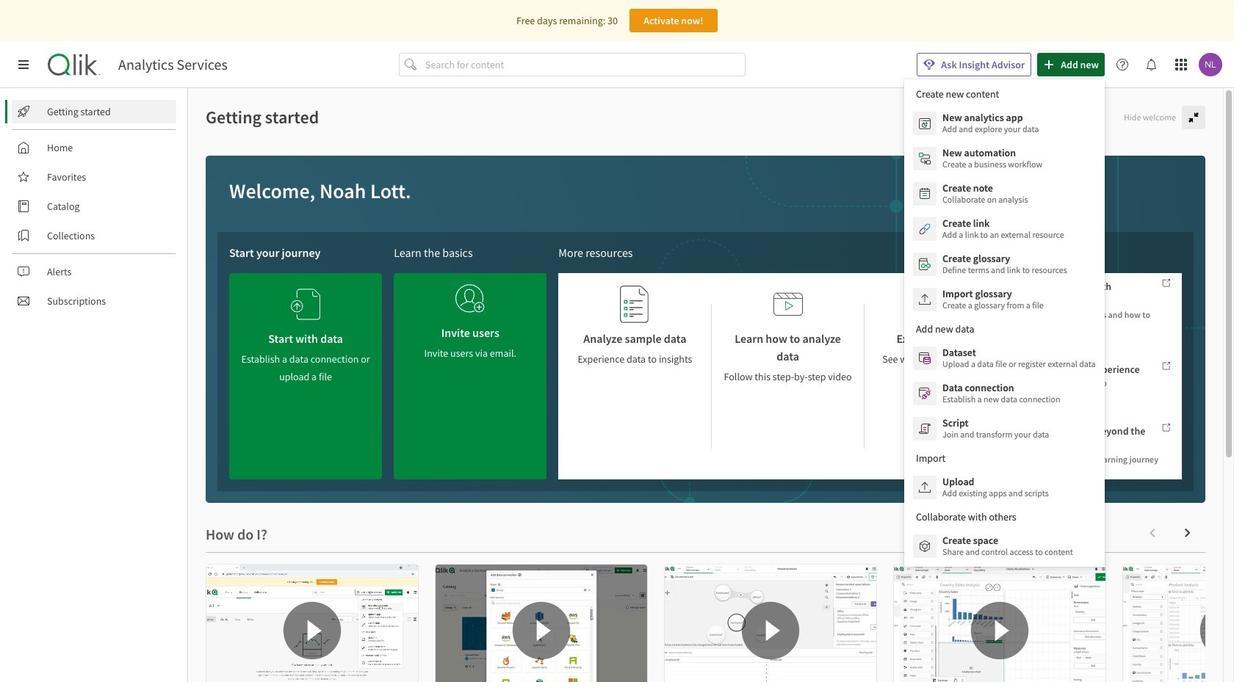 Task type: locate. For each thing, give the bounding box(es) containing it.
menu item
[[904, 106, 1105, 141], [904, 141, 1105, 176], [904, 176, 1105, 212], [904, 212, 1105, 247], [904, 247, 1105, 282], [904, 282, 1105, 317], [904, 341, 1105, 376], [904, 376, 1105, 411], [904, 411, 1105, 447], [904, 470, 1105, 506], [904, 529, 1105, 564]]

5 menu item from the top
[[904, 247, 1105, 282]]

6 menu item from the top
[[904, 282, 1105, 317]]

how do i define data associations? image
[[665, 565, 877, 683]]

how do i create an app? image
[[206, 565, 418, 683]]

9 menu item from the top
[[904, 411, 1105, 447]]

menu
[[904, 79, 1105, 567]]

main content
[[188, 88, 1234, 683]]

learn how to analyze data image
[[773, 285, 803, 324]]

analyze sample data image
[[620, 285, 650, 324]]

4 menu item from the top
[[904, 212, 1105, 247]]

hide welcome image
[[1188, 112, 1200, 123]]

how do i load data into an app? image
[[436, 565, 647, 683]]

1 menu item from the top
[[904, 106, 1105, 141]]



Task type: describe. For each thing, give the bounding box(es) containing it.
3 menu item from the top
[[904, 176, 1105, 212]]

navigation pane element
[[0, 94, 187, 319]]

7 menu item from the top
[[904, 341, 1105, 376]]

invite users image
[[456, 279, 485, 318]]

8 menu item from the top
[[904, 376, 1105, 411]]

explore the demo image
[[926, 285, 956, 324]]

analytics services element
[[118, 56, 228, 73]]

close sidebar menu image
[[18, 59, 29, 71]]

2 menu item from the top
[[904, 141, 1105, 176]]

how do i create a visualization? image
[[894, 565, 1106, 683]]

11 menu item from the top
[[904, 529, 1105, 564]]

10 menu item from the top
[[904, 470, 1105, 506]]



